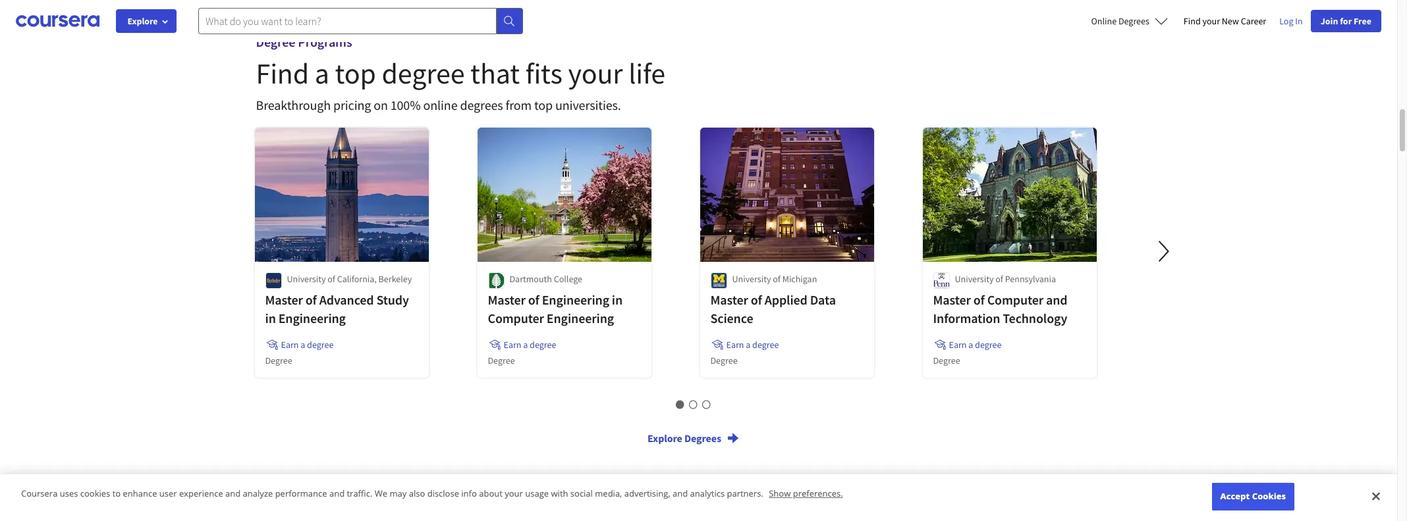 Task type: describe. For each thing, give the bounding box(es) containing it.
accept
[[1220, 491, 1250, 503]]

breakthrough
[[256, 97, 331, 113]]

coursera image
[[16, 11, 99, 32]]

of for applied
[[751, 292, 762, 308]]

2
[[691, 398, 697, 412]]

pricing
[[333, 97, 371, 113]]

list inside earn your degree carousel element
[[256, 397, 1132, 414]]

dartmouth college
[[510, 273, 582, 285]]

technology
[[1003, 310, 1068, 327]]

1 horizontal spatial find
[[1184, 15, 1201, 27]]

master of engineering in computer engineering
[[488, 292, 623, 327]]

1 button
[[674, 397, 687, 414]]

social
[[570, 488, 593, 500]]

online degrees button
[[1081, 7, 1179, 36]]

3 button
[[700, 397, 713, 414]]

log in link
[[1272, 13, 1311, 29]]

dartmouth college image
[[488, 273, 504, 289]]

your inside the privacy alert dialog
[[505, 488, 523, 500]]

master for science
[[711, 292, 748, 308]]

engineering for master of advanced study in engineering
[[278, 310, 346, 327]]

degree programs find a top degree that fits your life breakthrough pricing on 100% online degrees from top universities.
[[256, 34, 665, 113]]

university of pennsylvania image
[[933, 273, 950, 289]]

master for information
[[933, 292, 971, 308]]

earn for in
[[281, 339, 299, 351]]

coursera uses cookies to enhance user experience and analyze performance and traffic. we may also disclose info about your usage with social media, advertising, and analytics partners. show preferences.
[[21, 488, 843, 500]]

degree inside degree programs find a top degree that fits your life breakthrough pricing on 100% online degrees from top universities.
[[382, 55, 465, 92]]

master for in
[[265, 292, 303, 308]]

in
[[1295, 15, 1303, 27]]

media,
[[595, 488, 622, 500]]

california,
[[337, 273, 377, 285]]

next slide image
[[1148, 236, 1180, 267]]

of for pennsylvania
[[996, 273, 1003, 285]]

your inside degree programs find a top degree that fits your life breakthrough pricing on 100% online degrees from top universities.
[[568, 55, 623, 92]]

earn for science
[[726, 339, 744, 351]]

show preferences. link
[[769, 488, 843, 500]]

of for engineering
[[528, 292, 539, 308]]

log in
[[1280, 15, 1303, 27]]

3
[[704, 398, 710, 412]]

earn a degree for in
[[281, 339, 334, 351]]

life
[[629, 55, 665, 92]]

online degrees
[[1091, 15, 1150, 27]]

0 vertical spatial your
[[1203, 15, 1220, 27]]

cookies
[[80, 488, 110, 500]]

lohp - global - s18n (::s18n) carousel element
[[256, 489, 1141, 522]]

michigan
[[782, 273, 817, 285]]

degree for master of advanced study in engineering
[[265, 355, 292, 367]]

find your new career link
[[1179, 9, 1272, 33]]

science
[[711, 310, 753, 327]]

degree for master of advanced study in engineering
[[307, 339, 334, 351]]

university of pennsylvania
[[955, 273, 1056, 285]]

earn a degree for information
[[949, 339, 1002, 351]]

preferences.
[[793, 488, 843, 500]]

explore button
[[116, 9, 177, 33]]

may
[[390, 488, 407, 500]]

degrees
[[460, 97, 503, 113]]

fits
[[525, 55, 562, 92]]

degree for master of engineering in computer engineering
[[488, 355, 515, 367]]

information
[[933, 310, 1000, 327]]

0 vertical spatial top
[[335, 55, 376, 92]]

advanced
[[319, 292, 374, 308]]

1
[[678, 398, 684, 412]]

disclose
[[427, 488, 459, 500]]

analytics
[[690, 488, 725, 500]]

100%
[[390, 97, 421, 113]]

dartmouth
[[510, 273, 552, 285]]

cookies
[[1252, 491, 1286, 503]]

degree for master of computer and information technology
[[975, 339, 1002, 351]]

master of computer and information technology
[[933, 292, 1068, 327]]

college
[[554, 273, 582, 285]]

partners.
[[727, 488, 763, 500]]

to
[[112, 488, 121, 500]]

in inside master of engineering in computer engineering
[[612, 292, 623, 308]]

info
[[461, 488, 477, 500]]

career
[[1241, 15, 1266, 27]]

join for free
[[1321, 15, 1372, 27]]

explore degrees link
[[648, 432, 740, 448]]

degree for master of engineering in computer engineering
[[530, 339, 556, 351]]

berkeley
[[379, 273, 412, 285]]

earn your degree carousel element
[[249, 0, 1407, 489]]

a for master of computer and information technology
[[969, 339, 973, 351]]

join for free link
[[1311, 10, 1382, 32]]

in inside master of advanced study in engineering
[[265, 310, 276, 327]]

user
[[159, 488, 177, 500]]

university of california, berkeley
[[287, 273, 412, 285]]

traffic.
[[347, 488, 372, 500]]

new
[[1222, 15, 1239, 27]]

master for computer
[[488, 292, 526, 308]]

find your new career
[[1184, 15, 1266, 27]]

and left traffic.
[[329, 488, 345, 500]]

log
[[1280, 15, 1294, 27]]



Task type: vqa. For each thing, say whether or not it's contained in the screenshot.


Task type: locate. For each thing, give the bounding box(es) containing it.
computer inside master of engineering in computer engineering
[[488, 310, 544, 327]]

of for advanced
[[306, 292, 317, 308]]

also
[[409, 488, 425, 500]]

of for california,
[[328, 273, 335, 285]]

programs
[[298, 34, 352, 50]]

master inside 'master of computer and information technology'
[[933, 292, 971, 308]]

from
[[506, 97, 532, 113]]

0 horizontal spatial find
[[256, 55, 309, 92]]

0 vertical spatial in
[[612, 292, 623, 308]]

degrees down 3 button
[[684, 432, 721, 445]]

master up science
[[711, 292, 748, 308]]

analyze
[[243, 488, 273, 500]]

master of advanced study in engineering
[[265, 292, 409, 327]]

1 horizontal spatial explore
[[648, 432, 682, 445]]

of inside master of engineering in computer engineering
[[528, 292, 539, 308]]

of inside master of applied data science
[[751, 292, 762, 308]]

join
[[1321, 15, 1338, 27]]

1 horizontal spatial university
[[732, 273, 771, 285]]

find
[[1184, 15, 1201, 27], [256, 55, 309, 92]]

degree inside degree programs find a top degree that fits your life breakthrough pricing on 100% online degrees from top universities.
[[256, 34, 295, 50]]

computer inside 'master of computer and information technology'
[[987, 292, 1044, 308]]

of up applied
[[773, 273, 781, 285]]

earn a degree for science
[[726, 339, 779, 351]]

we
[[375, 488, 387, 500]]

university of michigan image
[[711, 273, 727, 289]]

and
[[1046, 292, 1068, 308], [225, 488, 241, 500], [329, 488, 345, 500], [673, 488, 688, 500]]

university for computer
[[955, 273, 994, 285]]

1 horizontal spatial computer
[[987, 292, 1044, 308]]

university right the university of pennsylvania 'icon' at the right
[[955, 273, 994, 285]]

1 vertical spatial your
[[568, 55, 623, 92]]

degrees
[[1119, 15, 1150, 27], [684, 432, 721, 445]]

university for advanced
[[287, 273, 326, 285]]

accept cookies
[[1220, 491, 1286, 503]]

3 master from the left
[[711, 292, 748, 308]]

enhance
[[123, 488, 157, 500]]

that
[[470, 55, 520, 92]]

degrees for explore degrees
[[684, 432, 721, 445]]

accept cookies button
[[1212, 484, 1295, 511]]

2 horizontal spatial your
[[1203, 15, 1220, 27]]

earn a degree for computer
[[504, 339, 556, 351]]

2 earn a degree from the left
[[504, 339, 556, 351]]

explore inside dropdown button
[[127, 15, 158, 27]]

earn a degree down master of engineering in computer engineering
[[504, 339, 556, 351]]

online
[[1091, 15, 1117, 27]]

1 master from the left
[[265, 292, 303, 308]]

university for applied
[[732, 273, 771, 285]]

1 horizontal spatial in
[[612, 292, 623, 308]]

explore for explore degrees
[[648, 432, 682, 445]]

degrees right online at the right of page
[[1119, 15, 1150, 27]]

online
[[423, 97, 458, 113]]

your left new
[[1203, 15, 1220, 27]]

0 vertical spatial find
[[1184, 15, 1201, 27]]

1 horizontal spatial degrees
[[1119, 15, 1150, 27]]

earn down master of advanced study in engineering
[[281, 339, 299, 351]]

a down master of advanced study in engineering
[[301, 339, 305, 351]]

degree up online
[[382, 55, 465, 92]]

earn a degree down master of advanced study in engineering
[[281, 339, 334, 351]]

1 vertical spatial in
[[265, 310, 276, 327]]

master inside master of advanced study in engineering
[[265, 292, 303, 308]]

3 university from the left
[[955, 273, 994, 285]]

2 vertical spatial your
[[505, 488, 523, 500]]

degree down information
[[975, 339, 1002, 351]]

of up 'master of computer and information technology'
[[996, 273, 1003, 285]]

master inside master of applied data science
[[711, 292, 748, 308]]

top up pricing
[[335, 55, 376, 92]]

0 vertical spatial computer
[[987, 292, 1044, 308]]

university of california, berkeley image
[[265, 273, 282, 289]]

computer down university of pennsylvania
[[987, 292, 1044, 308]]

university
[[287, 273, 326, 285], [732, 273, 771, 285], [955, 273, 994, 285]]

degree
[[256, 34, 295, 50], [265, 355, 292, 367], [488, 355, 515, 367], [711, 355, 738, 367], [933, 355, 960, 367]]

What do you want to learn? text field
[[198, 8, 497, 34]]

1 vertical spatial explore
[[648, 432, 682, 445]]

advertising,
[[624, 488, 670, 500]]

of up information
[[974, 292, 985, 308]]

performance
[[275, 488, 327, 500]]

master
[[265, 292, 303, 308], [488, 292, 526, 308], [711, 292, 748, 308], [933, 292, 971, 308]]

0 horizontal spatial your
[[505, 488, 523, 500]]

explore degrees
[[648, 432, 721, 445]]

experience
[[179, 488, 223, 500]]

degrees inside dropdown button
[[1119, 15, 1150, 27]]

0 horizontal spatial top
[[335, 55, 376, 92]]

1 horizontal spatial top
[[534, 97, 553, 113]]

4 earn a degree from the left
[[949, 339, 1002, 351]]

3 earn a degree from the left
[[726, 339, 779, 351]]

degree for master of applied data science
[[752, 339, 779, 351]]

1 vertical spatial computer
[[488, 310, 544, 327]]

your up universities.
[[568, 55, 623, 92]]

4 master from the left
[[933, 292, 971, 308]]

degree down master of engineering in computer engineering
[[530, 339, 556, 351]]

usage
[[525, 488, 549, 500]]

universities.
[[555, 97, 621, 113]]

engineering
[[542, 292, 609, 308], [278, 310, 346, 327], [547, 310, 614, 327]]

engineering for master of engineering in computer engineering
[[547, 310, 614, 327]]

find up breakthrough
[[256, 55, 309, 92]]

0 vertical spatial degrees
[[1119, 15, 1150, 27]]

2 university from the left
[[732, 273, 771, 285]]

a down science
[[746, 339, 751, 351]]

earn for computer
[[504, 339, 521, 351]]

and left analyze
[[225, 488, 241, 500]]

1 horizontal spatial your
[[568, 55, 623, 92]]

university right the university of california, berkeley image
[[287, 273, 326, 285]]

and left analytics
[[673, 488, 688, 500]]

earn a degree
[[281, 339, 334, 351], [504, 339, 556, 351], [726, 339, 779, 351], [949, 339, 1002, 351]]

on
[[374, 97, 388, 113]]

1 earn a degree from the left
[[281, 339, 334, 351]]

master of applied data science
[[711, 292, 836, 327]]

degree for master of applied data science
[[711, 355, 738, 367]]

0 horizontal spatial degrees
[[684, 432, 721, 445]]

earn a degree down science
[[726, 339, 779, 351]]

0 vertical spatial explore
[[127, 15, 158, 27]]

data
[[810, 292, 836, 308]]

None search field
[[198, 8, 523, 34]]

1 vertical spatial top
[[534, 97, 553, 113]]

a
[[315, 55, 329, 92], [301, 339, 305, 351], [523, 339, 528, 351], [746, 339, 751, 351], [969, 339, 973, 351]]

applied
[[765, 292, 808, 308]]

of
[[328, 273, 335, 285], [773, 273, 781, 285], [996, 273, 1003, 285], [306, 292, 317, 308], [528, 292, 539, 308], [751, 292, 762, 308], [974, 292, 985, 308]]

of down 'dartmouth'
[[528, 292, 539, 308]]

with
[[551, 488, 568, 500]]

degrees inside earn your degree carousel element
[[684, 432, 721, 445]]

coursera
[[21, 488, 58, 500]]

2 earn from the left
[[504, 339, 521, 351]]

a inside degree programs find a top degree that fits your life breakthrough pricing on 100% online degrees from top universities.
[[315, 55, 329, 92]]

top
[[335, 55, 376, 92], [534, 97, 553, 113]]

a for master of advanced study in engineering
[[301, 339, 305, 351]]

top right the from
[[534, 97, 553, 113]]

list containing 1
[[256, 397, 1132, 414]]

pennsylvania
[[1005, 273, 1056, 285]]

of inside 'master of computer and information technology'
[[974, 292, 985, 308]]

3 earn from the left
[[726, 339, 744, 351]]

earn for information
[[949, 339, 967, 351]]

university of michigan
[[732, 273, 817, 285]]

0 horizontal spatial in
[[265, 310, 276, 327]]

about
[[479, 488, 503, 500]]

for
[[1340, 15, 1352, 27]]

find inside degree programs find a top degree that fits your life breakthrough pricing on 100% online degrees from top universities.
[[256, 55, 309, 92]]

and up technology
[[1046, 292, 1068, 308]]

master down dartmouth college icon
[[488, 292, 526, 308]]

uses
[[60, 488, 78, 500]]

of down university of michigan
[[751, 292, 762, 308]]

1 vertical spatial degrees
[[684, 432, 721, 445]]

and inside 'master of computer and information technology'
[[1046, 292, 1068, 308]]

a for master of engineering in computer engineering
[[523, 339, 528, 351]]

computer
[[987, 292, 1044, 308], [488, 310, 544, 327]]

free
[[1354, 15, 1372, 27]]

master down the university of pennsylvania 'icon' at the right
[[933, 292, 971, 308]]

study
[[376, 292, 409, 308]]

in
[[612, 292, 623, 308], [265, 310, 276, 327]]

a down master of engineering in computer engineering
[[523, 339, 528, 351]]

earn down information
[[949, 339, 967, 351]]

2 horizontal spatial university
[[955, 273, 994, 285]]

degree down master of advanced study in engineering
[[307, 339, 334, 351]]

master inside master of engineering in computer engineering
[[488, 292, 526, 308]]

a for master of applied data science
[[746, 339, 751, 351]]

earn down master of engineering in computer engineering
[[504, 339, 521, 351]]

of for computer
[[974, 292, 985, 308]]

of inside master of advanced study in engineering
[[306, 292, 317, 308]]

1 vertical spatial find
[[256, 55, 309, 92]]

master down the university of california, berkeley image
[[265, 292, 303, 308]]

engineering inside master of advanced study in engineering
[[278, 310, 346, 327]]

earn
[[281, 339, 299, 351], [504, 339, 521, 351], [726, 339, 744, 351], [949, 339, 967, 351]]

show
[[769, 488, 791, 500]]

of left california,
[[328, 273, 335, 285]]

find left new
[[1184, 15, 1201, 27]]

privacy alert dialog
[[0, 475, 1397, 522]]

explore for explore
[[127, 15, 158, 27]]

earn down science
[[726, 339, 744, 351]]

earn a degree down information
[[949, 339, 1002, 351]]

0 horizontal spatial computer
[[488, 310, 544, 327]]

of for michigan
[[773, 273, 781, 285]]

2 button
[[687, 397, 700, 414]]

explore inside earn your degree carousel element
[[648, 432, 682, 445]]

explore
[[127, 15, 158, 27], [648, 432, 682, 445]]

a down "programs"
[[315, 55, 329, 92]]

of left the advanced
[[306, 292, 317, 308]]

1 earn from the left
[[281, 339, 299, 351]]

0 horizontal spatial university
[[287, 273, 326, 285]]

degree for master of computer and information technology
[[933, 355, 960, 367]]

your
[[1203, 15, 1220, 27], [568, 55, 623, 92], [505, 488, 523, 500]]

4 earn from the left
[[949, 339, 967, 351]]

0 horizontal spatial explore
[[127, 15, 158, 27]]

degrees for online degrees
[[1119, 15, 1150, 27]]

1 university from the left
[[287, 273, 326, 285]]

degree
[[382, 55, 465, 92], [307, 339, 334, 351], [530, 339, 556, 351], [752, 339, 779, 351], [975, 339, 1002, 351]]

your right 'about'
[[505, 488, 523, 500]]

computer down 'dartmouth'
[[488, 310, 544, 327]]

list
[[256, 397, 1132, 414]]

university right the university of michigan image
[[732, 273, 771, 285]]

a down information
[[969, 339, 973, 351]]

degree down master of applied data science
[[752, 339, 779, 351]]

2 master from the left
[[488, 292, 526, 308]]



